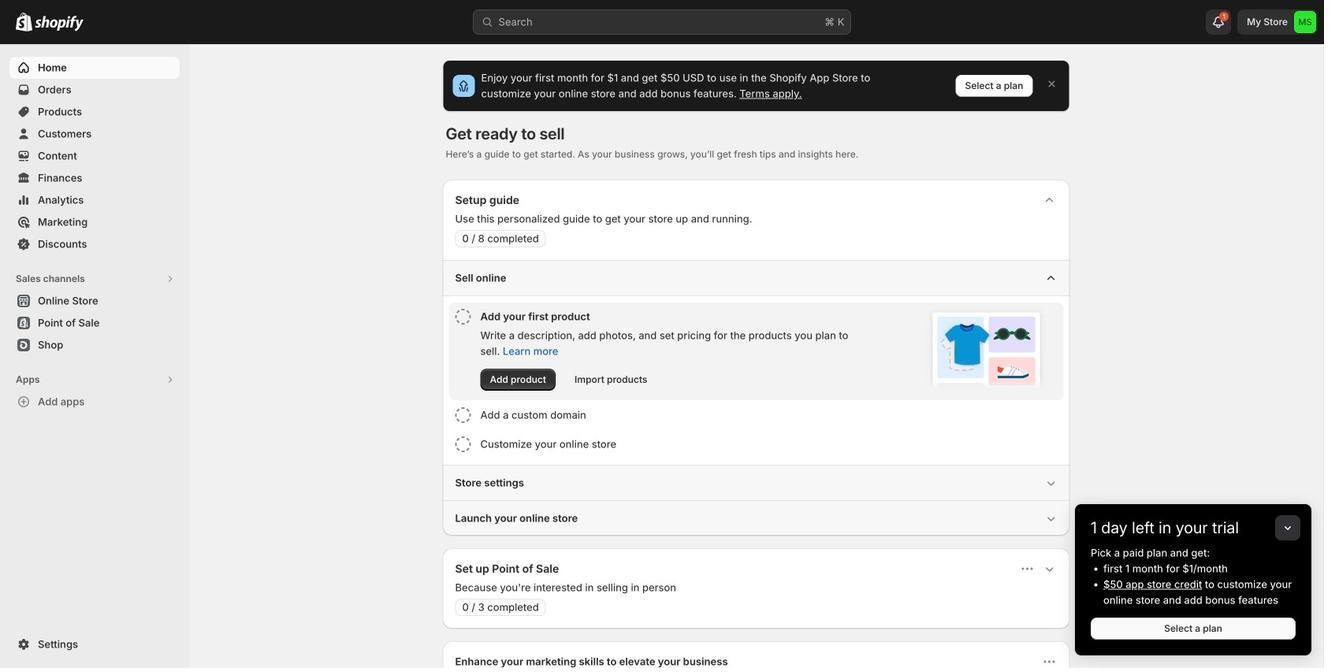 Task type: locate. For each thing, give the bounding box(es) containing it.
shopify image
[[16, 12, 32, 31], [35, 16, 84, 31]]

0 horizontal spatial shopify image
[[16, 12, 32, 31]]

add your first product group
[[449, 303, 1064, 401]]

setup guide region
[[443, 180, 1071, 536]]

mark add a custom domain as done image
[[455, 408, 471, 423]]

guide categories group
[[443, 260, 1071, 536]]

sell online group
[[443, 260, 1071, 465]]

mark add your first product as done image
[[455, 309, 471, 325]]



Task type: vqa. For each thing, say whether or not it's contained in the screenshot.
Shopify image
yes



Task type: describe. For each thing, give the bounding box(es) containing it.
mark customize your online store as done image
[[455, 437, 471, 453]]

customize your online store group
[[449, 431, 1064, 459]]

add a custom domain group
[[449, 401, 1064, 430]]

my store image
[[1295, 11, 1317, 33]]

1 horizontal spatial shopify image
[[35, 16, 84, 31]]



